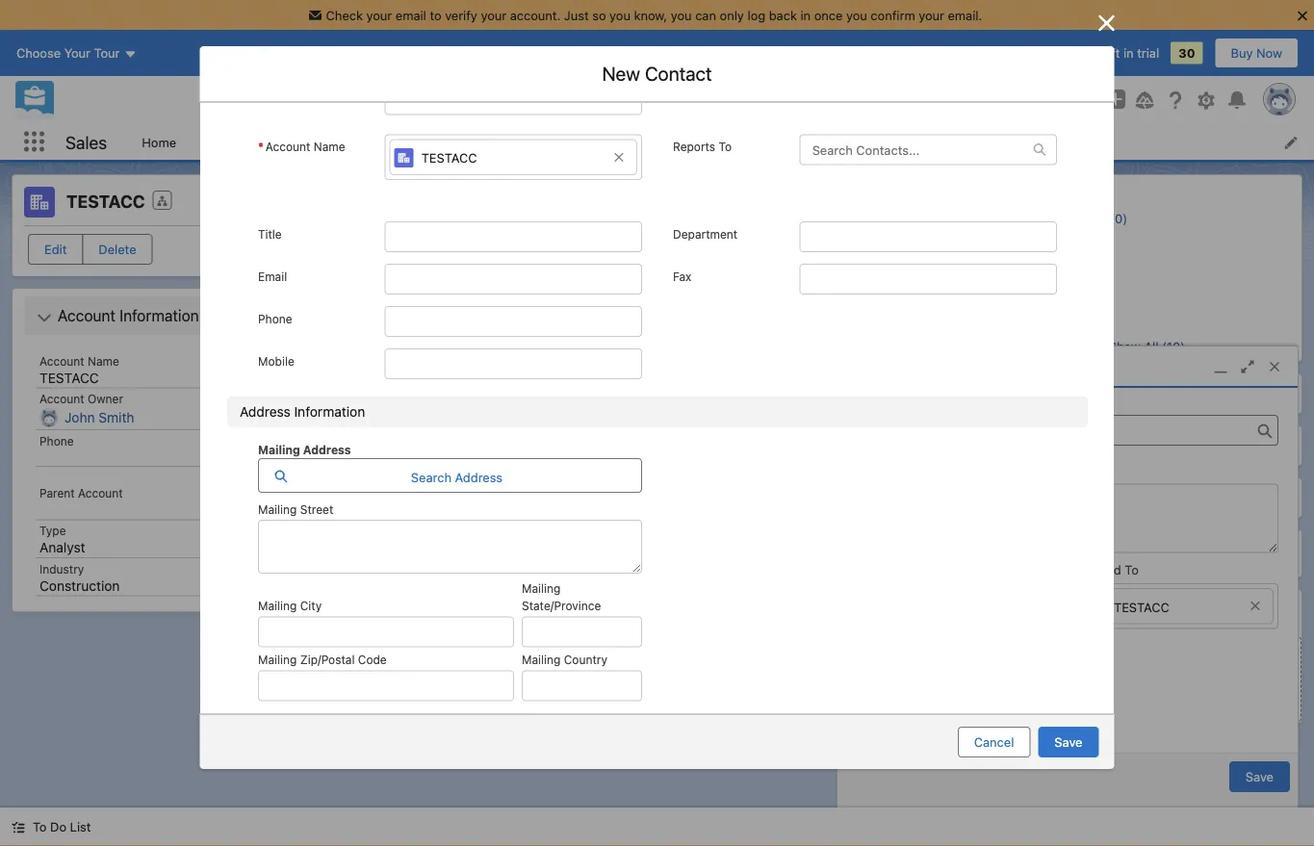 Task type: locate. For each thing, give the bounding box(es) containing it.
2 • from the left
[[866, 272, 872, 286]]

mailing city
[[258, 600, 321, 613]]

1 vertical spatial name
[[88, 354, 119, 368]]

1 vertical spatial and
[[630, 445, 652, 459]]

mailing up state/province
[[522, 582, 560, 596]]

can
[[696, 8, 717, 22]]

back
[[769, 8, 797, 22]]

1 horizontal spatial address
[[303, 443, 351, 457]]

1 horizontal spatial no
[[595, 376, 612, 390]]

to right related
[[1125, 563, 1139, 578]]

reports inside list item
[[913, 135, 958, 149]]

0 vertical spatial account name
[[265, 140, 345, 154]]

opportunities down search...
[[486, 135, 566, 149]]

0 vertical spatial phone
[[258, 312, 292, 326]]

to left do
[[33, 820, 47, 835]]

2 horizontal spatial your
[[919, 8, 945, 22]]

1 vertical spatial activities
[[615, 376, 668, 390]]

0 vertical spatial contacts
[[385, 135, 438, 149]]

a
[[423, 239, 430, 254], [737, 394, 744, 409]]

activity.
[[496, 445, 541, 459]]

account name right the *
[[265, 140, 345, 154]]

contacts right the contacts icon
[[1039, 386, 1099, 402]]

text default image left do
[[12, 821, 25, 835]]

your right verify
[[481, 8, 507, 22]]

1 horizontal spatial contacts
[[1039, 386, 1099, 402]]

2 vertical spatial address
[[455, 471, 502, 485]]

text default image up the opportunities (0)
[[1033, 143, 1047, 157]]

1 vertical spatial no
[[447, 445, 464, 459]]

1 horizontal spatial new
[[602, 62, 641, 85]]

0 vertical spatial text default image
[[1033, 143, 1047, 157]]

owner
[[88, 393, 123, 406]]

know,
[[634, 8, 668, 22]]

email
[[396, 8, 427, 22]]

phone up the mobile
[[258, 312, 292, 326]]

contacts link
[[373, 124, 449, 160]]

mailing for mailing address
[[258, 443, 300, 457]]

1 horizontal spatial name
[[313, 140, 345, 154]]

0 horizontal spatial you
[[610, 8, 631, 22]]

testacc link down the related to
[[1083, 589, 1274, 625]]

•
[[783, 272, 789, 286], [866, 272, 872, 286]]

verify
[[445, 8, 478, 22]]

0 vertical spatial to
[[430, 8, 442, 22]]

0 horizontal spatial (0)
[[1103, 386, 1124, 402]]

2 horizontal spatial to
[[1125, 563, 1139, 578]]

0 vertical spatial activities
[[810, 272, 862, 286]]

2 vertical spatial text default image
[[1274, 602, 1288, 616]]

0 vertical spatial no
[[595, 376, 612, 390]]

all right time
[[792, 272, 807, 286]]

• left 'types'
[[866, 272, 872, 286]]

0 horizontal spatial save button
[[1039, 727, 1100, 758]]

2 horizontal spatial address
[[455, 471, 502, 485]]

a left task,
[[737, 394, 744, 409]]

1 vertical spatial account name
[[39, 354, 119, 368]]

forecasts link
[[703, 124, 783, 160]]

1 vertical spatial to
[[671, 376, 683, 390]]

to left show.
[[671, 376, 683, 390]]

to
[[719, 140, 732, 154], [1125, 563, 1139, 578], [33, 820, 47, 835]]

0 vertical spatial information
[[120, 307, 199, 325]]

1 vertical spatial contacts
[[1039, 386, 1099, 402]]

only
[[720, 8, 744, 22]]

1 vertical spatial information
[[294, 404, 365, 420]]

name up owner
[[88, 354, 119, 368]]

opportunities down contacts (0)
[[1039, 438, 1131, 454]]

and right task,
[[779, 394, 800, 409]]

1 horizontal spatial •
[[866, 272, 872, 286]]

0 horizontal spatial your
[[367, 8, 392, 22]]

activities up email,
[[615, 376, 668, 390]]

new up search... button
[[602, 62, 641, 85]]

contacts inside 'list item'
[[385, 135, 438, 149]]

accounts list item
[[271, 124, 373, 160]]

leads list item
[[188, 124, 271, 160]]

accounts
[[282, 135, 337, 149]]

left
[[1101, 46, 1121, 60]]

to do list
[[33, 820, 91, 835]]

calendar
[[614, 135, 666, 149]]

save inside call 'dialog'
[[1246, 770, 1274, 785]]

1 vertical spatial a
[[737, 394, 744, 409]]

edit
[[44, 242, 67, 257]]

1 you from the left
[[610, 8, 631, 22]]

days left in trial
[[1069, 46, 1160, 60]]

1 vertical spatial save
[[1246, 770, 1274, 785]]

mailing inside the mailing state/province
[[522, 582, 560, 596]]

0 vertical spatial to
[[719, 140, 732, 154]]

1 horizontal spatial text default image
[[1033, 143, 1047, 157]]

0 horizontal spatial text default image
[[12, 821, 25, 835]]

text default image
[[37, 310, 52, 326], [1274, 542, 1288, 556], [1274, 602, 1288, 616]]

0 horizontal spatial contacts
[[385, 135, 438, 149]]

do
[[50, 820, 67, 835]]

1 vertical spatial testacc link
[[1083, 589, 1274, 625]]

account information button
[[28, 301, 307, 331]]

list
[[130, 124, 1315, 160]]

2 vertical spatial to
[[33, 820, 47, 835]]

0 vertical spatial a
[[423, 239, 430, 254]]

no left past
[[447, 445, 464, 459]]

and inside 'no activities to show. get started by sending an email, scheduling a task, and more.'
[[779, 394, 800, 409]]

0 horizontal spatial phone
[[39, 434, 74, 448]]

reports list item
[[901, 124, 995, 160]]

1 horizontal spatial your
[[481, 8, 507, 22]]

1 horizontal spatial opportunities
[[1039, 438, 1131, 454]]

mailing left country
[[522, 654, 560, 667]]

to right 'calendar' "list item" on the top of the page
[[719, 140, 732, 154]]

0 vertical spatial and
[[779, 394, 800, 409]]

scheduling
[[670, 394, 733, 409]]

confirm
[[871, 8, 916, 22]]

0 horizontal spatial no
[[447, 445, 464, 459]]

name
[[313, 140, 345, 154], [88, 354, 119, 368]]

1 horizontal spatial in
[[1124, 46, 1134, 60]]

no
[[595, 376, 612, 390], [447, 445, 464, 459]]

testacc down search...
[[421, 151, 477, 165]]

activities inside 'no activities to show. get started by sending an email, scheduling a task, and more.'
[[615, 376, 668, 390]]

to right email in the top of the page
[[430, 8, 442, 22]]

1 horizontal spatial (0)
[[1135, 438, 1155, 454]]

0 vertical spatial name
[[313, 140, 345, 154]]

contacts right accounts list item at the top left of page
[[385, 135, 438, 149]]

new for new task
[[553, 239, 579, 254]]

reports link
[[901, 124, 970, 160]]

1 vertical spatial (0)
[[1135, 438, 1155, 454]]

2 your from the left
[[481, 8, 507, 22]]

a right log
[[423, 239, 430, 254]]

mailing left street
[[258, 503, 297, 516]]

in
[[801, 8, 811, 22], [1124, 46, 1134, 60]]

0 horizontal spatial information
[[120, 307, 199, 325]]

list containing home
[[130, 124, 1315, 160]]

0 horizontal spatial to
[[33, 820, 47, 835]]

address right the edit phone image
[[303, 443, 351, 457]]

past
[[467, 445, 492, 459]]

1 vertical spatial text default image
[[12, 821, 25, 835]]

1 horizontal spatial save
[[1246, 770, 1274, 785]]

a inside log a call button
[[423, 239, 430, 254]]

name right the *
[[313, 140, 345, 154]]

leads link
[[188, 124, 246, 160]]

john
[[65, 410, 95, 426]]

Mailing Country text field
[[522, 671, 642, 702]]

you
[[610, 8, 631, 22], [671, 8, 692, 22], [847, 8, 868, 22]]

information inside dropdown button
[[120, 307, 199, 325]]

contacts image
[[1004, 382, 1028, 406]]

0 horizontal spatial to
[[430, 8, 442, 22]]

street
[[300, 503, 333, 516]]

marked
[[690, 445, 733, 459]]

opportunities image
[[1004, 211, 1018, 225]]

upcoming & overdue
[[378, 342, 509, 357]]

mailing for mailing state/province
[[522, 582, 560, 596]]

1 horizontal spatial testacc link
[[1083, 589, 1274, 625]]

orders (0) link
[[1028, 263, 1088, 278]]

phone
[[258, 312, 292, 326], [39, 434, 74, 448]]

your left email.
[[919, 8, 945, 22]]

no up sending
[[595, 376, 612, 390]]

to inside call 'dialog'
[[1125, 563, 1139, 578]]

3 you from the left
[[847, 8, 868, 22]]

mailing down address information
[[258, 443, 300, 457]]

account inside account information dropdown button
[[58, 307, 116, 325]]

0 horizontal spatial activities
[[615, 376, 668, 390]]

time
[[754, 272, 779, 286]]

event
[[735, 239, 768, 254]]

your left email in the top of the page
[[367, 8, 392, 22]]

2 horizontal spatial new
[[706, 239, 732, 254]]

mailing left zip/postal
[[258, 654, 297, 667]]

account right the *
[[265, 140, 310, 154]]

Mailing State/Province text field
[[522, 617, 642, 648]]

testacc link down search...
[[389, 139, 637, 175]]

email.
[[948, 8, 983, 22]]

all left 'types'
[[875, 272, 890, 286]]

you right once
[[847, 8, 868, 22]]

activities right time
[[810, 272, 862, 286]]

testacc down the related to
[[1114, 600, 1170, 615]]

opportunities inside list item
[[486, 135, 566, 149]]

information
[[120, 307, 199, 325], [294, 404, 365, 420]]

group
[[1051, 89, 1091, 112]]

smith
[[99, 410, 134, 426]]

department
[[673, 227, 738, 241]]

1 horizontal spatial save button
[[1230, 762, 1291, 793]]

mailing country
[[522, 654, 607, 667]]

1 horizontal spatial information
[[294, 404, 365, 420]]

0 vertical spatial text default image
[[37, 310, 52, 326]]

and left tasks
[[630, 445, 652, 459]]

you right so
[[610, 8, 631, 22]]

john smith
[[65, 410, 134, 426]]

1 horizontal spatial to
[[671, 376, 683, 390]]

edit button
[[28, 234, 83, 265]]

0 horizontal spatial save
[[1055, 735, 1083, 750]]

0 vertical spatial opportunities
[[486, 135, 566, 149]]

account
[[265, 140, 310, 154], [58, 307, 116, 325], [39, 354, 84, 368], [39, 393, 84, 406], [78, 486, 123, 500]]

1 horizontal spatial to
[[719, 140, 732, 154]]

0 horizontal spatial a
[[423, 239, 430, 254]]

country
[[564, 654, 607, 667]]

all
[[736, 272, 751, 286], [792, 272, 807, 286], [875, 272, 890, 286], [1145, 339, 1159, 354]]

new left event
[[706, 239, 732, 254]]

address inside button
[[455, 471, 502, 485]]

1 vertical spatial phone
[[39, 434, 74, 448]]

0 horizontal spatial new
[[553, 239, 579, 254]]

(0)
[[1103, 386, 1124, 402], [1135, 438, 1155, 454]]

to inside 'no activities to show. get started by sending an email, scheduling a task, and more.'
[[671, 376, 683, 390]]

new
[[602, 62, 641, 85], [553, 239, 579, 254], [706, 239, 732, 254]]

Mailing Zip/Postal Code text field
[[258, 671, 514, 702]]

address up the edit phone image
[[239, 404, 290, 420]]

opportunities
[[486, 135, 566, 149], [1039, 438, 1131, 454]]

1 horizontal spatial and
[[779, 394, 800, 409]]

1 vertical spatial address
[[303, 443, 351, 457]]

1 vertical spatial opportunities
[[1039, 438, 1131, 454]]

address down past
[[455, 471, 502, 485]]

text default image
[[1033, 143, 1047, 157], [12, 821, 25, 835]]

0 horizontal spatial and
[[630, 445, 652, 459]]

0 vertical spatial in
[[801, 8, 811, 22]]

account name
[[265, 140, 345, 154], [39, 354, 119, 368]]

upcoming & overdue button
[[348, 334, 967, 365]]

Reports To text field
[[801, 135, 1033, 164]]

1 horizontal spatial you
[[671, 8, 692, 22]]

phone down john
[[39, 434, 74, 448]]

upcoming
[[378, 342, 441, 357]]

0 horizontal spatial reports
[[673, 140, 715, 154]]

contacts
[[385, 135, 438, 149], [1039, 386, 1099, 402]]

new left task
[[553, 239, 579, 254]]

task,
[[747, 394, 775, 409]]

filters: all time • all activities • all types
[[693, 272, 925, 286]]

log
[[398, 239, 420, 254]]

0 vertical spatial save
[[1055, 735, 1083, 750]]

save button inside call 'dialog'
[[1230, 762, 1291, 793]]

account down delete
[[58, 307, 116, 325]]

information up mailing address
[[294, 404, 365, 420]]

city
[[300, 600, 321, 613]]

edit parent account image
[[281, 503, 294, 516]]

activities
[[810, 272, 862, 286], [615, 376, 668, 390]]

search... button
[[435, 85, 820, 116]]

0 vertical spatial (0)
[[1103, 386, 1124, 402]]

0 horizontal spatial testacc link
[[389, 139, 637, 175]]

Fax telephone field
[[800, 264, 1057, 295]]

started
[[502, 394, 544, 409]]

• right time
[[783, 272, 789, 286]]

0 horizontal spatial •
[[783, 272, 789, 286]]

account name up account owner
[[39, 354, 119, 368]]

mailing address
[[258, 443, 351, 457]]

1 vertical spatial to
[[1125, 563, 1139, 578]]

to for reports to
[[719, 140, 732, 154]]

address
[[239, 404, 290, 420], [303, 443, 351, 457], [455, 471, 502, 485]]

1 vertical spatial save button
[[1230, 762, 1291, 793]]

0 horizontal spatial address
[[239, 404, 290, 420]]

3 your from the left
[[919, 8, 945, 22]]

save
[[1055, 735, 1083, 750], [1246, 770, 1274, 785]]

in right the back
[[801, 8, 811, 22]]

no inside 'no activities to show. get started by sending an email, scheduling a task, and more.'
[[595, 376, 612, 390]]

1 your from the left
[[367, 8, 392, 22]]

parent
[[39, 486, 75, 500]]

0 horizontal spatial in
[[801, 8, 811, 22]]

(0) for contacts (0)
[[1103, 386, 1124, 402]]

mailing for mailing country
[[522, 654, 560, 667]]

you left can
[[671, 8, 692, 22]]

Email text field
[[384, 264, 642, 295]]

past
[[544, 445, 570, 459]]

tab list
[[347, 183, 968, 222]]

account.
[[510, 8, 561, 22]]

1 horizontal spatial a
[[737, 394, 744, 409]]

show all (10) link
[[1109, 339, 1186, 354]]

partners (0) link
[[1028, 289, 1097, 304]]

text default image inside to do list button
[[12, 821, 25, 835]]

mailing for mailing street
[[258, 503, 297, 516]]

in right left
[[1124, 46, 1134, 60]]

0 horizontal spatial opportunities
[[486, 135, 566, 149]]

information down delete "button"
[[120, 307, 199, 325]]

now
[[1257, 46, 1283, 60]]

opportunities list item
[[474, 124, 602, 160]]

new for new contact
[[602, 62, 641, 85]]

Title text field
[[384, 222, 642, 253]]

address for search address
[[455, 471, 502, 485]]

quotes list item
[[995, 124, 1085, 160]]

mailing left city
[[258, 600, 297, 613]]

2 horizontal spatial you
[[847, 8, 868, 22]]

so
[[593, 8, 606, 22]]

mailing for mailing zip/postal code
[[258, 654, 297, 667]]

orders (0)
[[1028, 263, 1088, 277]]

1 horizontal spatial reports
[[913, 135, 958, 149]]

more.
[[804, 394, 837, 409]]



Task type: describe. For each thing, give the bounding box(es) containing it.
to for related to
[[1125, 563, 1139, 578]]

partners image
[[1004, 289, 1018, 303]]

new event
[[706, 239, 768, 254]]

2 you from the left
[[671, 8, 692, 22]]

quotes
[[1006, 135, 1048, 149]]

types
[[893, 272, 925, 286]]

filters:
[[693, 272, 733, 286]]

feedback
[[997, 46, 1054, 60]]

new task button
[[505, 231, 625, 262]]

1 vertical spatial in
[[1124, 46, 1134, 60]]

text default image inside files "element"
[[1274, 602, 1288, 616]]

log a call button
[[351, 231, 472, 262]]

address for mailing address
[[303, 443, 351, 457]]

account information
[[58, 307, 199, 325]]

title
[[258, 227, 281, 241]]

contacts list item
[[373, 124, 474, 160]]

contacts for contacts
[[385, 135, 438, 149]]

account up john
[[39, 393, 84, 406]]

dashboards link
[[783, 124, 876, 160]]

drop
[[1129, 692, 1156, 706]]

cancel button
[[958, 727, 1031, 758]]

information for address information
[[294, 404, 365, 420]]

days
[[1069, 46, 1098, 60]]

call dialog
[[837, 346, 1299, 808]]

testacc up account owner
[[39, 370, 99, 386]]

files
[[1160, 692, 1184, 706]]

delete
[[99, 242, 136, 257]]

an
[[614, 394, 628, 409]]

0 vertical spatial address
[[239, 404, 290, 420]]

delete button
[[82, 234, 153, 265]]

buy
[[1232, 46, 1254, 60]]

to inside button
[[33, 820, 47, 835]]

check
[[326, 8, 363, 22]]

reports for reports to
[[673, 140, 715, 154]]

Mailing Street text field
[[258, 520, 642, 574]]

home link
[[130, 124, 188, 160]]

as
[[737, 445, 750, 459]]

(0) for opportunities (0)
[[1135, 438, 1155, 454]]

Comments text field
[[857, 484, 1279, 553]]

buy now
[[1232, 46, 1283, 60]]

mailing street
[[258, 503, 333, 516]]

opportunities (0) link
[[1028, 211, 1128, 226]]

new task
[[553, 239, 609, 254]]

call
[[433, 239, 455, 254]]

opportunities for opportunities
[[486, 135, 566, 149]]

*
[[258, 140, 263, 154]]

0 horizontal spatial account name
[[39, 354, 119, 368]]

text default image inside account information dropdown button
[[37, 310, 52, 326]]

account up account owner
[[39, 354, 84, 368]]

dashboards
[[794, 135, 864, 149]]

code
[[358, 654, 386, 667]]

mobile
[[258, 355, 294, 368]]

fax
[[673, 270, 691, 283]]

search address button
[[258, 459, 642, 493]]

testacc up delete "button"
[[66, 191, 145, 212]]

1 horizontal spatial account name
[[265, 140, 345, 154]]

accounts link
[[271, 124, 348, 160]]

new for new event
[[706, 239, 732, 254]]

Department text field
[[800, 222, 1057, 253]]

account owner
[[39, 393, 123, 406]]

up
[[820, 445, 835, 459]]

parent account
[[39, 486, 123, 500]]

once
[[815, 8, 843, 22]]

a inside 'no activities to show. get started by sending an email, scheduling a task, and more.'
[[737, 394, 744, 409]]

show
[[1109, 339, 1141, 354]]

buy now button
[[1215, 38, 1299, 68]]

contracts (0)
[[1028, 237, 1106, 251]]

&
[[444, 342, 454, 357]]

done
[[753, 445, 783, 459]]

state/province
[[522, 600, 601, 613]]

calendar list item
[[602, 124, 703, 160]]

industry
[[39, 563, 84, 576]]

mailing for mailing city
[[258, 600, 297, 613]]

reports to
[[673, 140, 732, 154]]

home
[[142, 135, 176, 149]]

contacts (0)
[[1039, 386, 1124, 402]]

Mailing City text field
[[258, 617, 514, 648]]

john smith link
[[65, 410, 134, 427]]

leave feedback
[[960, 46, 1054, 60]]

account right parent in the left bottom of the page
[[78, 486, 123, 500]]

log
[[748, 8, 766, 22]]

tasks
[[655, 445, 686, 459]]

all left (10)
[[1145, 339, 1159, 354]]

no past activity. past meetings and tasks marked as done show up here.
[[447, 445, 868, 459]]

opportunities for opportunities (0)
[[1039, 438, 1131, 454]]

0 vertical spatial testacc link
[[389, 139, 637, 175]]

here.
[[838, 445, 868, 459]]

1 vertical spatial text default image
[[1274, 542, 1288, 556]]

no for past
[[447, 445, 464, 459]]

0 horizontal spatial name
[[88, 354, 119, 368]]

reports for reports
[[913, 135, 958, 149]]

Phone telephone field
[[384, 306, 642, 337]]

1 horizontal spatial activities
[[810, 272, 862, 286]]

quotes link
[[995, 124, 1060, 160]]

edit phone image
[[281, 451, 294, 464]]

contacts for contacts (0)
[[1039, 386, 1099, 402]]

inverse image
[[1096, 12, 1119, 35]]

partners (0)
[[1028, 289, 1097, 303]]

contact
[[645, 62, 712, 85]]

dashboards list item
[[783, 124, 901, 160]]

(10)
[[1163, 339, 1186, 354]]

testacc inside call 'dialog'
[[1114, 600, 1170, 615]]

type
[[39, 524, 66, 538]]

no for activities
[[595, 376, 612, 390]]

leave feedback link
[[960, 46, 1054, 60]]

to do list button
[[0, 808, 102, 847]]

opportunities (0)
[[1028, 211, 1128, 225]]

email
[[258, 270, 287, 283]]

search...
[[472, 93, 524, 107]]

search address
[[411, 471, 502, 485]]

1 horizontal spatial phone
[[258, 312, 292, 326]]

testacc link inside call 'dialog'
[[1083, 589, 1274, 625]]

or drop files
[[1111, 692, 1184, 706]]

zip/postal
[[300, 654, 354, 667]]

contracts (0) link
[[1028, 237, 1106, 252]]

1 • from the left
[[783, 272, 789, 286]]

Mobile telephone field
[[384, 349, 642, 380]]

list
[[70, 820, 91, 835]]

show.
[[686, 376, 719, 390]]

all left time
[[736, 272, 751, 286]]

files element
[[992, 589, 1303, 724]]

0 vertical spatial save button
[[1039, 727, 1100, 758]]

mailing state/province
[[522, 582, 601, 613]]

check your email to verify your account. just so you know, you can only log back in once you confirm your email.
[[326, 8, 983, 22]]

mailing zip/postal code
[[258, 654, 386, 667]]

by
[[547, 394, 561, 409]]

information for account information
[[120, 307, 199, 325]]



Task type: vqa. For each thing, say whether or not it's contained in the screenshot.
first text default icon from the right
no



